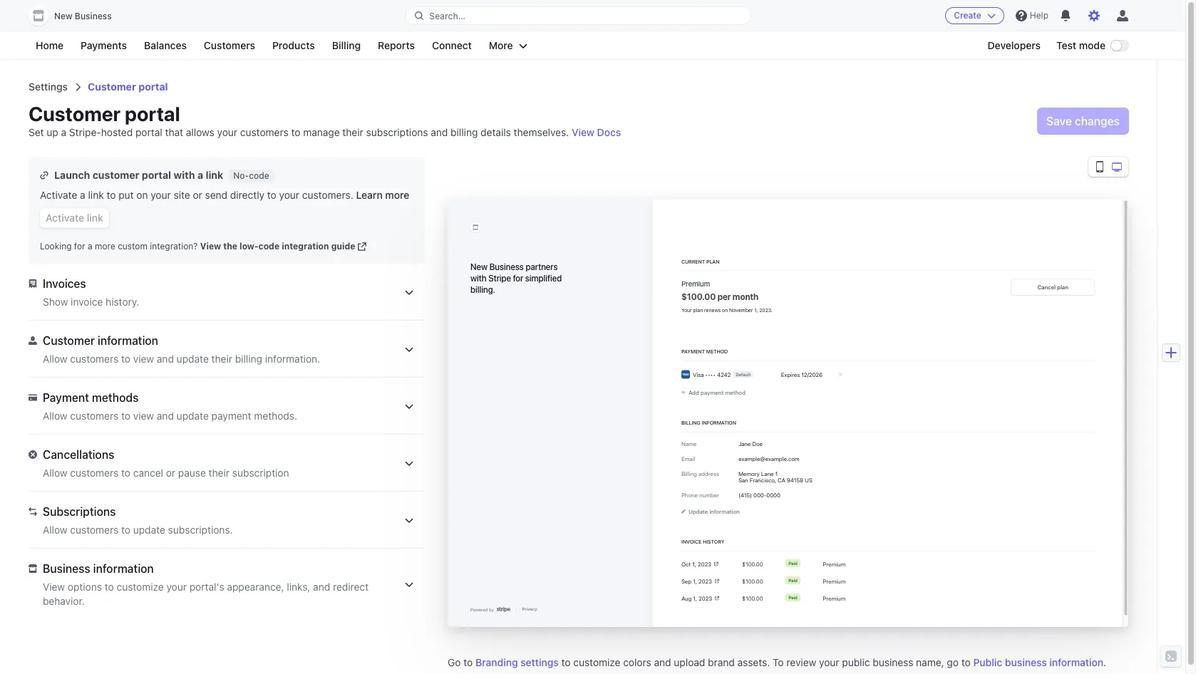Task type: describe. For each thing, give the bounding box(es) containing it.
email
[[682, 456, 695, 462]]

cancellations
[[43, 448, 114, 461]]

save changes button
[[1038, 108, 1129, 134]]

1 horizontal spatial new business
[[471, 262, 524, 272]]

go
[[947, 657, 959, 669]]

2023 inside premium $100.00 per month your plan renews on november 1, 2023 .
[[760, 307, 771, 313]]

sep
[[682, 578, 692, 585]]

0 vertical spatial their
[[343, 126, 363, 138]]

0 vertical spatial billing
[[451, 126, 478, 138]]

plan for current plan
[[707, 258, 720, 265]]

subscriptions allow customers to update subscriptions.
[[43, 506, 233, 536]]

put
[[118, 189, 134, 201]]

hosted
[[101, 126, 133, 138]]

a down the activate link button on the left top of the page
[[88, 241, 92, 252]]

behavior.
[[43, 595, 85, 608]]

1 horizontal spatial .
[[1104, 657, 1107, 669]]

site
[[174, 189, 190, 201]]

billing for billing
[[332, 39, 361, 51]]

update for information
[[177, 353, 209, 365]]

activate for activate a link to put on your site or send directly to your customers. learn more
[[40, 189, 77, 201]]

0 vertical spatial link
[[206, 169, 223, 181]]

to inside subscriptions allow customers to update subscriptions.
[[121, 524, 130, 536]]

payment methods allow customers to view and update payment methods.
[[43, 391, 297, 422]]

history
[[703, 539, 725, 545]]

invoice history
[[682, 539, 725, 545]]

save
[[1047, 115, 1072, 128]]

to inside cancellations allow customers to cancel or pause their subscription
[[121, 467, 130, 479]]

0 vertical spatial method
[[706, 349, 728, 355]]

for inside partners with stripe for simplified billing.
[[513, 273, 523, 283]]

redirect
[[333, 581, 369, 593]]

san
[[739, 477, 748, 484]]

customers up no-code
[[240, 126, 289, 138]]

to inside the business information view options to customize your portal's appearance, links, and redirect behavior.
[[105, 581, 114, 593]]

••••
[[706, 371, 716, 378]]

help
[[1030, 10, 1049, 21]]

phone
[[682, 492, 698, 499]]

payment inside the payment methods allow customers to view and update payment methods.
[[211, 410, 251, 422]]

that
[[165, 126, 183, 138]]

cancel
[[133, 467, 163, 479]]

november
[[730, 307, 753, 313]]

stripe image
[[497, 607, 510, 613]]

link inside button
[[87, 212, 103, 224]]

example@example.com
[[739, 456, 800, 462]]

2023 for aug 1, 2023
[[699, 595, 712, 602]]

settings
[[521, 657, 559, 669]]

learn more link
[[356, 188, 409, 203]]

go to branding settings to customize colors and upload brand assets. to review your public business name, go to public business information .
[[448, 657, 1107, 669]]

changes
[[1075, 115, 1120, 128]]

subscription
[[232, 467, 289, 479]]

1, inside premium $100.00 per month your plan renews on november 1, 2023 .
[[755, 307, 758, 313]]

0 vertical spatial with
[[174, 169, 195, 181]]

visa •••• 4242 default
[[693, 371, 751, 378]]

by
[[489, 607, 494, 612]]

developers link
[[981, 37, 1048, 54]]

lane
[[761, 471, 774, 477]]

phone number (415) 000-0000
[[682, 492, 781, 499]]

colors
[[623, 657, 652, 669]]

appearance,
[[227, 581, 284, 593]]

more button
[[482, 37, 535, 54]]

more
[[489, 39, 513, 51]]

1 vertical spatial link
[[88, 189, 104, 201]]

subscriptions
[[366, 126, 428, 138]]

home
[[36, 39, 64, 51]]

manage
[[303, 126, 340, 138]]

allow inside subscriptions allow customers to update subscriptions.
[[43, 524, 67, 536]]

premium inside premium $100.00 per month your plan renews on november 1, 2023 .
[[682, 280, 710, 288]]

current plan
[[682, 258, 720, 265]]

1 business from the left
[[873, 657, 914, 669]]

view for methods
[[133, 410, 154, 422]]

public
[[842, 657, 870, 669]]

show
[[43, 296, 68, 308]]

2 $100.00 paid premium from the top
[[742, 578, 846, 585]]

allow inside the payment methods allow customers to view and update payment methods.
[[43, 410, 67, 422]]

2023 for sep 1, 2023
[[699, 578, 712, 585]]

invoice
[[71, 296, 103, 308]]

no-code
[[233, 170, 269, 181]]

1 vertical spatial code
[[259, 241, 280, 252]]

customers inside the payment methods allow customers to view and update payment methods.
[[70, 410, 119, 422]]

and inside customer information allow customers to view and update their billing information.
[[157, 353, 174, 365]]

view the low-code integration guide link
[[197, 241, 367, 252]]

balances
[[144, 39, 187, 51]]

address
[[699, 471, 719, 477]]

Search… text field
[[407, 7, 751, 25]]

settings
[[29, 81, 68, 93]]

doe
[[753, 441, 763, 447]]

powered by link
[[468, 604, 510, 613]]

customers inside cancellations allow customers to cancel or pause their subscription
[[70, 467, 119, 479]]

launch customer portal with a link
[[54, 169, 223, 181]]

allows
[[186, 126, 214, 138]]

links,
[[287, 581, 310, 593]]

0 vertical spatial portal
[[139, 81, 168, 93]]

customize for to
[[574, 657, 621, 669]]

and inside the payment methods allow customers to view and update payment methods.
[[157, 410, 174, 422]]

ca
[[778, 477, 786, 484]]

to inside customer information allow customers to view and update their billing information.
[[121, 353, 130, 365]]

1, for aug 1, 2023
[[693, 595, 697, 602]]

per
[[718, 292, 731, 302]]

your left customers.
[[279, 189, 300, 201]]

plan inside premium $100.00 per month your plan renews on november 1, 2023 .
[[693, 307, 703, 313]]

privacy link
[[522, 607, 537, 612]]

history.
[[106, 296, 139, 308]]

francisco,
[[750, 477, 777, 484]]

learn
[[356, 189, 383, 201]]

0000
[[767, 492, 781, 499]]

your right the allows
[[217, 126, 237, 138]]

subscriptions.
[[168, 524, 233, 536]]

stripe
[[489, 273, 511, 283]]

number
[[700, 492, 719, 499]]

$100.00 right aug 1, 2023 link
[[742, 595, 763, 602]]

add payment method link
[[682, 388, 746, 397]]

1 vertical spatial more
[[95, 241, 115, 252]]

expires 12/2026
[[781, 371, 823, 378]]

1 horizontal spatial new
[[471, 262, 488, 272]]

information for billing
[[702, 420, 737, 426]]

methods
[[92, 391, 139, 404]]

view the low-code integration guide
[[200, 241, 355, 252]]

allow inside customer information allow customers to view and update their billing information.
[[43, 353, 67, 365]]

your
[[682, 307, 692, 313]]

$100.00 right oct 1, 2023 link at right
[[742, 561, 763, 568]]

1 $100.00 paid premium from the top
[[742, 561, 846, 568]]

information for update
[[710, 508, 740, 515]]

view for information
[[133, 353, 154, 365]]

customer portal
[[88, 81, 168, 93]]

add payment method
[[689, 389, 746, 396]]

month
[[733, 292, 759, 302]]

billing information
[[682, 420, 737, 426]]

1 horizontal spatial or
[[193, 189, 202, 201]]

payment method
[[682, 349, 728, 355]]

billing for billing information
[[682, 420, 701, 426]]

allow inside cancellations allow customers to cancel or pause their subscription
[[43, 467, 67, 479]]

review
[[787, 657, 817, 669]]

cancellations allow customers to cancel or pause their subscription
[[43, 448, 289, 479]]

set up a stripe-hosted portal that allows your customers to manage their subscriptions and billing details themselves. view docs
[[29, 126, 621, 138]]

view inside the business information view options to customize your portal's appearance, links, and redirect behavior.
[[43, 581, 65, 593]]

mode
[[1079, 39, 1106, 51]]

aug
[[682, 595, 692, 602]]

looking
[[40, 241, 72, 252]]

2 business from the left
[[1005, 657, 1047, 669]]

12/2026
[[802, 371, 823, 378]]

activate a link to put on your site or send directly to your customers. learn more
[[40, 189, 409, 201]]

update for methods
[[177, 410, 209, 422]]



Task type: locate. For each thing, give the bounding box(es) containing it.
invoices
[[43, 277, 86, 290]]

1 vertical spatial payment
[[43, 391, 89, 404]]

payments
[[81, 39, 127, 51]]

1, for oct 1, 2023
[[693, 561, 697, 568]]

customers
[[204, 39, 255, 51]]

customize right options
[[117, 581, 164, 593]]

or
[[193, 189, 202, 201], [166, 467, 175, 479]]

1, inside aug 1, 2023 link
[[693, 595, 697, 602]]

1 vertical spatial activate
[[46, 212, 84, 224]]

. inside premium $100.00 per month your plan renews on november 1, 2023 .
[[771, 307, 773, 313]]

$100.00 inside premium $100.00 per month your plan renews on november 1, 2023 .
[[682, 292, 716, 302]]

balances link
[[137, 37, 194, 54]]

their right pause on the left bottom of page
[[209, 467, 230, 479]]

1 vertical spatial new
[[471, 262, 488, 272]]

options
[[68, 581, 102, 593]]

0 vertical spatial new
[[54, 11, 72, 21]]

payment down the ••••
[[701, 389, 724, 396]]

and up cancellations allow customers to cancel or pause their subscription
[[157, 410, 174, 422]]

plan right the your
[[693, 307, 703, 313]]

billing for billing address memory lane 1 san francisco, ca 94158 us
[[682, 471, 697, 477]]

0 vertical spatial paid
[[789, 561, 798, 566]]

a
[[61, 126, 66, 138], [197, 169, 203, 181], [80, 189, 85, 201], [88, 241, 92, 252]]

go
[[448, 657, 461, 669]]

0 vertical spatial payment
[[701, 389, 724, 396]]

update inside the payment methods allow customers to view and update payment methods.
[[177, 410, 209, 422]]

activate up the looking
[[46, 212, 84, 224]]

0 vertical spatial $100.00 paid premium
[[742, 561, 846, 568]]

1 horizontal spatial billing
[[451, 126, 478, 138]]

business right "public"
[[873, 657, 914, 669]]

0 vertical spatial activate
[[40, 189, 77, 201]]

on inside premium $100.00 per month your plan renews on november 1, 2023 .
[[722, 307, 728, 313]]

0 horizontal spatial new business
[[54, 11, 112, 21]]

2 horizontal spatial plan
[[1058, 284, 1069, 291]]

0 vertical spatial .
[[771, 307, 773, 313]]

0 vertical spatial more
[[385, 189, 409, 201]]

0 vertical spatial or
[[193, 189, 202, 201]]

notifications image
[[1060, 10, 1072, 21]]

0 horizontal spatial or
[[166, 467, 175, 479]]

2 vertical spatial billing
[[682, 471, 697, 477]]

for right stripe
[[513, 273, 523, 283]]

new business up stripe
[[471, 262, 524, 272]]

$100.00 right sep 1, 2023 link at the bottom right of the page
[[742, 578, 763, 585]]

payments link
[[73, 37, 134, 54]]

method down default
[[725, 389, 746, 396]]

2 vertical spatial link
[[87, 212, 103, 224]]

business up payments
[[75, 11, 112, 21]]

view up behavior. at the left of page
[[43, 581, 65, 593]]

1 horizontal spatial business
[[1005, 657, 1047, 669]]

billing address memory lane 1 san francisco, ca 94158 us
[[682, 471, 813, 484]]

1 vertical spatial with
[[471, 273, 487, 283]]

billing inside billing address memory lane 1 san francisco, ca 94158 us
[[682, 471, 697, 477]]

1 vertical spatial payment
[[211, 410, 251, 422]]

0 vertical spatial new business
[[54, 11, 112, 21]]

1 vertical spatial their
[[211, 353, 232, 365]]

activate link button
[[40, 208, 109, 228]]

a up activate a link to put on your site or send directly to your customers. learn more
[[197, 169, 203, 181]]

your inside the business information view options to customize your portal's appearance, links, and redirect behavior.
[[166, 581, 187, 593]]

1,
[[755, 307, 758, 313], [693, 561, 697, 568], [693, 578, 697, 585], [693, 595, 697, 602]]

billing down email
[[682, 471, 697, 477]]

portal down balances link
[[139, 81, 168, 93]]

your left site
[[151, 189, 171, 201]]

and up the payment methods allow customers to view and update payment methods. on the bottom of the page
[[157, 353, 174, 365]]

link up the send
[[206, 169, 223, 181]]

2023 down oct 1, 2023 link at right
[[699, 578, 712, 585]]

docs
[[597, 126, 621, 138]]

1 horizontal spatial more
[[385, 189, 409, 201]]

with up billing.
[[471, 273, 487, 283]]

4 allow from the top
[[43, 524, 67, 536]]

up
[[47, 126, 58, 138]]

to inside the payment methods allow customers to view and update payment methods.
[[121, 410, 130, 422]]

with up site
[[174, 169, 195, 181]]

customers up methods
[[70, 353, 119, 365]]

Search… search field
[[407, 7, 751, 25]]

view up methods
[[133, 353, 154, 365]]

customer
[[93, 169, 139, 181]]

1 vertical spatial paid
[[789, 578, 798, 583]]

2023 right november
[[760, 307, 771, 313]]

1 vertical spatial view
[[133, 410, 154, 422]]

2 vertical spatial their
[[209, 467, 230, 479]]

payment
[[682, 349, 705, 355], [43, 391, 89, 404]]

business right public at the right
[[1005, 657, 1047, 669]]

allow up cancellations
[[43, 410, 67, 422]]

oct 1, 2023 link
[[682, 560, 720, 569]]

information inside customer information allow customers to view and update their billing information.
[[98, 334, 158, 347]]

2023 for oct 1, 2023
[[698, 561, 712, 568]]

sep 1, 2023
[[682, 578, 712, 585]]

1 horizontal spatial plan
[[707, 258, 720, 265]]

information inside the business information view options to customize your portal's appearance, links, and redirect behavior.
[[93, 563, 154, 575]]

more right learn
[[385, 189, 409, 201]]

send
[[205, 189, 228, 201]]

2 vertical spatial view
[[43, 581, 65, 593]]

aug 1, 2023 link
[[682, 594, 720, 603]]

0 horizontal spatial plan
[[693, 307, 703, 313]]

plan right current
[[707, 258, 720, 265]]

more left "custom"
[[95, 241, 115, 252]]

.
[[771, 307, 773, 313], [1104, 657, 1107, 669]]

products link
[[265, 37, 322, 54]]

1 vertical spatial .
[[1104, 657, 1107, 669]]

powered by
[[471, 607, 494, 612]]

customize for information
[[117, 581, 164, 593]]

partners
[[526, 262, 558, 272]]

1 view from the top
[[133, 353, 154, 365]]

0 horizontal spatial for
[[74, 241, 85, 252]]

payment inside the payment methods allow customers to view and update payment methods.
[[43, 391, 89, 404]]

update
[[177, 353, 209, 365], [177, 410, 209, 422], [133, 524, 165, 536]]

customer for information
[[43, 334, 95, 347]]

customize left colors
[[574, 657, 621, 669]]

2 paid from the top
[[789, 578, 798, 583]]

activate down the launch
[[40, 189, 77, 201]]

upload
[[674, 657, 705, 669]]

0 vertical spatial plan
[[707, 258, 720, 265]]

your left the portal's at left bottom
[[166, 581, 187, 593]]

more
[[385, 189, 409, 201], [95, 241, 115, 252]]

their inside cancellations allow customers to cancel or pause their subscription
[[209, 467, 230, 479]]

1 horizontal spatial view
[[200, 241, 221, 252]]

payment
[[701, 389, 724, 396], [211, 410, 251, 422]]

their up the payment methods allow customers to view and update payment methods. on the bottom of the page
[[211, 353, 232, 365]]

view inside the payment methods allow customers to view and update payment methods.
[[133, 410, 154, 422]]

aug 1, 2023
[[682, 595, 712, 602]]

0 vertical spatial view
[[133, 353, 154, 365]]

payment left methods.
[[211, 410, 251, 422]]

billing
[[451, 126, 478, 138], [235, 353, 262, 365]]

plan right the cancel
[[1058, 284, 1069, 291]]

or left pause on the left bottom of page
[[166, 467, 175, 479]]

custom
[[118, 241, 148, 252]]

1, right the aug
[[693, 595, 697, 602]]

customize inside the business information view options to customize your portal's appearance, links, and redirect behavior.
[[117, 581, 164, 593]]

home link
[[29, 37, 71, 54]]

new up home
[[54, 11, 72, 21]]

1 vertical spatial plan
[[1058, 284, 1069, 291]]

0 horizontal spatial view
[[43, 581, 65, 593]]

invoice
[[682, 539, 702, 545]]

test mode
[[1057, 39, 1106, 51]]

information for business
[[93, 563, 154, 575]]

2 vertical spatial portal
[[142, 169, 171, 181]]

their right manage at the top
[[343, 126, 363, 138]]

update information button
[[682, 507, 740, 516]]

business
[[873, 657, 914, 669], [1005, 657, 1047, 669]]

3 allow from the top
[[43, 467, 67, 479]]

and right 'subscriptions'
[[431, 126, 448, 138]]

pause
[[178, 467, 206, 479]]

connect link
[[425, 37, 479, 54]]

information
[[98, 334, 158, 347], [702, 420, 737, 426], [710, 508, 740, 515], [93, 563, 154, 575], [1050, 657, 1104, 669]]

with
[[174, 169, 195, 181], [471, 273, 487, 283]]

update left subscriptions.
[[133, 524, 165, 536]]

1, right november
[[755, 307, 758, 313]]

on right put
[[136, 189, 148, 201]]

method inside 'link'
[[725, 389, 746, 396]]

0 vertical spatial payment
[[682, 349, 705, 355]]

3 $100.00 paid premium from the top
[[742, 595, 846, 602]]

allow down cancellations
[[43, 467, 67, 479]]

2023 up sep 1, 2023 link at the bottom right of the page
[[698, 561, 712, 568]]

0 horizontal spatial more
[[95, 241, 115, 252]]

link up looking for a more custom integration?
[[87, 212, 103, 224]]

payment for methods
[[43, 391, 89, 404]]

1, inside sep 1, 2023 link
[[693, 578, 697, 585]]

test
[[1057, 39, 1077, 51]]

0 horizontal spatial with
[[174, 169, 195, 181]]

customers inside subscriptions allow customers to update subscriptions.
[[70, 524, 119, 536]]

methods.
[[254, 410, 297, 422]]

allow down subscriptions
[[43, 524, 67, 536]]

1 horizontal spatial for
[[513, 273, 523, 283]]

business inside the business information view options to customize your portal's appearance, links, and redirect behavior.
[[43, 563, 90, 575]]

1 horizontal spatial with
[[471, 273, 487, 283]]

1 vertical spatial portal
[[135, 126, 162, 138]]

1 vertical spatial on
[[722, 307, 728, 313]]

0 vertical spatial customize
[[117, 581, 164, 593]]

0 horizontal spatial on
[[136, 189, 148, 201]]

2 allow from the top
[[43, 410, 67, 422]]

a right up
[[61, 126, 66, 138]]

and right colors
[[654, 657, 671, 669]]

link down customer
[[88, 189, 104, 201]]

code
[[249, 170, 269, 181], [259, 241, 280, 252]]

business up options
[[43, 563, 90, 575]]

1, for sep 1, 2023
[[693, 578, 697, 585]]

method
[[706, 349, 728, 355], [725, 389, 746, 396]]

0 vertical spatial for
[[74, 241, 85, 252]]

0 horizontal spatial new
[[54, 11, 72, 21]]

update inside subscriptions allow customers to update subscriptions.
[[133, 524, 165, 536]]

2 vertical spatial plan
[[693, 307, 703, 313]]

2 vertical spatial $100.00 paid premium
[[742, 595, 846, 602]]

customers down methods
[[70, 410, 119, 422]]

2 vertical spatial paid
[[789, 595, 798, 600]]

customers down cancellations
[[70, 467, 119, 479]]

low-
[[240, 241, 259, 252]]

stripe-
[[69, 126, 101, 138]]

2 view from the top
[[133, 410, 154, 422]]

save changes
[[1047, 115, 1120, 128]]

customer for portal
[[88, 81, 136, 93]]

on
[[136, 189, 148, 201], [722, 307, 728, 313]]

payment inside the add payment method 'link'
[[701, 389, 724, 396]]

1 vertical spatial or
[[166, 467, 175, 479]]

1 horizontal spatial payment
[[682, 349, 705, 355]]

customer down the payments link
[[88, 81, 136, 93]]

cancel
[[1038, 284, 1056, 291]]

1 vertical spatial new business
[[471, 262, 524, 272]]

1 vertical spatial customer
[[43, 334, 95, 347]]

subscriptions
[[43, 506, 116, 518]]

2 horizontal spatial view
[[572, 126, 595, 138]]

1 vertical spatial billing
[[682, 420, 701, 426]]

1 vertical spatial $100.00 paid premium
[[742, 578, 846, 585]]

a down the launch
[[80, 189, 85, 201]]

billing left information. at the bottom left of page
[[235, 353, 262, 365]]

customers down subscriptions
[[70, 524, 119, 536]]

portal
[[139, 81, 168, 93], [135, 126, 162, 138], [142, 169, 171, 181]]

sep 1, 2023 link
[[682, 577, 720, 586]]

view down methods
[[133, 410, 154, 422]]

0 horizontal spatial .
[[771, 307, 773, 313]]

1 vertical spatial customize
[[574, 657, 621, 669]]

payment up the visa
[[682, 349, 705, 355]]

for
[[74, 241, 85, 252], [513, 273, 523, 283]]

update inside customer information allow customers to view and update their billing information.
[[177, 353, 209, 365]]

activate inside the activate link button
[[46, 212, 84, 224]]

1 vertical spatial method
[[725, 389, 746, 396]]

0 vertical spatial code
[[249, 170, 269, 181]]

branding
[[476, 657, 518, 669]]

update up cancellations allow customers to cancel or pause their subscription
[[177, 410, 209, 422]]

portal right customer
[[142, 169, 171, 181]]

expires
[[781, 371, 800, 378]]

0 horizontal spatial business
[[873, 657, 914, 669]]

and inside the business information view options to customize your portal's appearance, links, and redirect behavior.
[[313, 581, 330, 593]]

code left integration
[[259, 241, 280, 252]]

set
[[29, 126, 44, 138]]

portal left that
[[135, 126, 162, 138]]

view inside customer information allow customers to view and update their billing information.
[[133, 353, 154, 365]]

reports
[[378, 39, 415, 51]]

1 allow from the top
[[43, 353, 67, 365]]

on right renews
[[722, 307, 728, 313]]

0 vertical spatial view
[[572, 126, 595, 138]]

information for customer
[[98, 334, 158, 347]]

1 paid from the top
[[789, 561, 798, 566]]

or inside cancellations allow customers to cancel or pause their subscription
[[166, 467, 175, 479]]

(415)
[[739, 492, 752, 499]]

plan for cancel plan
[[1058, 284, 1069, 291]]

billing left reports
[[332, 39, 361, 51]]

0 vertical spatial on
[[136, 189, 148, 201]]

update information
[[689, 508, 740, 515]]

view
[[572, 126, 595, 138], [200, 241, 221, 252], [43, 581, 65, 593]]

1 horizontal spatial customize
[[574, 657, 621, 669]]

0 vertical spatial business
[[75, 11, 112, 21]]

payment left methods
[[43, 391, 89, 404]]

and right links,
[[313, 581, 330, 593]]

customer down the show
[[43, 334, 95, 347]]

their inside customer information allow customers to view and update their billing information.
[[211, 353, 232, 365]]

billing up "name" in the bottom right of the page
[[682, 420, 701, 426]]

1, right sep
[[693, 578, 697, 585]]

1 vertical spatial business
[[490, 262, 524, 272]]

3 paid from the top
[[789, 595, 798, 600]]

business inside button
[[75, 11, 112, 21]]

billing left the details
[[451, 126, 478, 138]]

1 vertical spatial billing
[[235, 353, 262, 365]]

powered
[[471, 607, 488, 612]]

your left "public"
[[819, 657, 840, 669]]

0 horizontal spatial customize
[[117, 581, 164, 593]]

0 horizontal spatial payment
[[211, 410, 251, 422]]

2023
[[760, 307, 771, 313], [698, 561, 712, 568], [699, 578, 712, 585], [699, 595, 712, 602]]

allow down the show
[[43, 353, 67, 365]]

payment for method
[[682, 349, 705, 355]]

0 horizontal spatial billing
[[235, 353, 262, 365]]

billing.
[[471, 284, 495, 294]]

activate for activate link
[[46, 212, 84, 224]]

billing inside customer information allow customers to view and update their billing information.
[[235, 353, 262, 365]]

0 vertical spatial billing
[[332, 39, 361, 51]]

new up billing.
[[471, 262, 488, 272]]

renews
[[705, 307, 721, 313]]

new business inside button
[[54, 11, 112, 21]]

$100.00 up the your
[[682, 292, 716, 302]]

1 vertical spatial view
[[200, 241, 221, 252]]

new business up payments
[[54, 11, 112, 21]]

view left docs
[[572, 126, 595, 138]]

to
[[291, 126, 300, 138], [107, 189, 116, 201], [267, 189, 277, 201], [121, 353, 130, 365], [121, 410, 130, 422], [121, 467, 130, 479], [121, 524, 130, 536], [105, 581, 114, 593], [464, 657, 473, 669], [562, 657, 571, 669], [962, 657, 971, 669]]

code up directly
[[249, 170, 269, 181]]

1 horizontal spatial payment
[[701, 389, 724, 396]]

new inside button
[[54, 11, 72, 21]]

information inside update information button
[[710, 508, 740, 515]]

with inside partners with stripe for simplified billing.
[[471, 273, 487, 283]]

business information view options to customize your portal's appearance, links, and redirect behavior.
[[43, 563, 369, 608]]

method up visa •••• 4242 default
[[706, 349, 728, 355]]

update up the payment methods allow customers to view and update payment methods. on the bottom of the page
[[177, 353, 209, 365]]

business up stripe
[[490, 262, 524, 272]]

1 vertical spatial for
[[513, 273, 523, 283]]

1
[[775, 471, 778, 477]]

customers inside customer information allow customers to view and update their billing information.
[[70, 353, 119, 365]]

settings link
[[29, 81, 68, 93]]

to
[[773, 657, 784, 669]]

privacy
[[522, 607, 537, 612]]

1 vertical spatial update
[[177, 410, 209, 422]]

for right the looking
[[74, 241, 85, 252]]

customer inside customer information allow customers to view and update their billing information.
[[43, 334, 95, 347]]

view left the
[[200, 241, 221, 252]]

2 vertical spatial update
[[133, 524, 165, 536]]

0 vertical spatial customer
[[88, 81, 136, 93]]

reports link
[[371, 37, 422, 54]]

cancel plan link
[[1012, 280, 1095, 295]]

0 vertical spatial update
[[177, 353, 209, 365]]

or right site
[[193, 189, 202, 201]]

2023 down sep 1, 2023 link at the bottom right of the page
[[699, 595, 712, 602]]

0 horizontal spatial payment
[[43, 391, 89, 404]]

name jane doe
[[682, 441, 763, 447]]

1, right oct
[[693, 561, 697, 568]]

1, inside oct 1, 2023 link
[[693, 561, 697, 568]]

2 vertical spatial business
[[43, 563, 90, 575]]

1 horizontal spatial on
[[722, 307, 728, 313]]



Task type: vqa. For each thing, say whether or not it's contained in the screenshot.
or inside the Cancellations Allow customers to cancel or pause their subscription
yes



